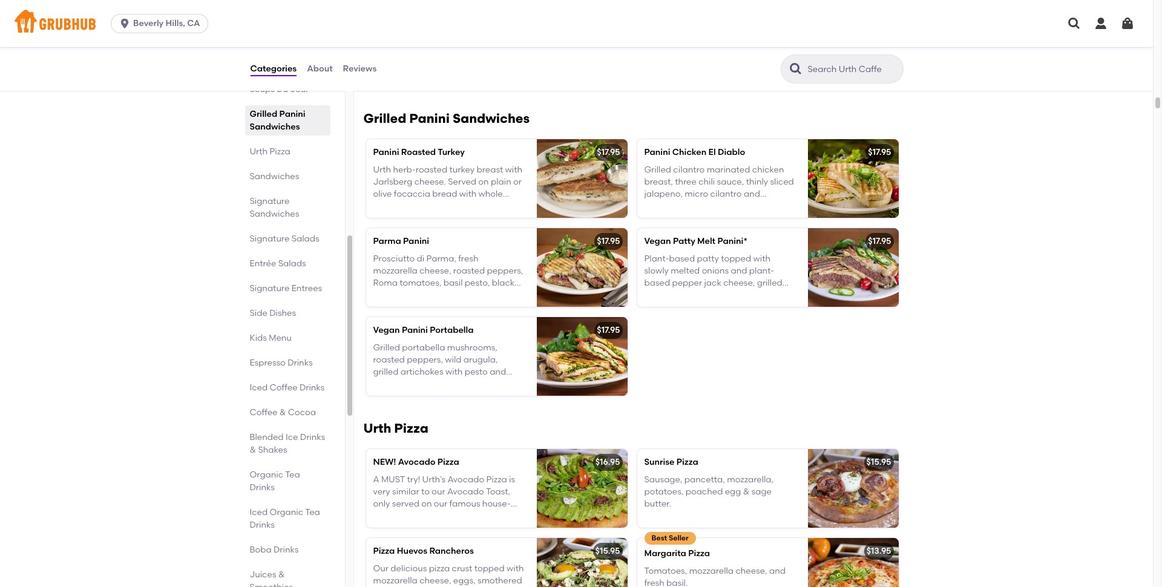 Task type: vqa. For each thing, say whether or not it's contained in the screenshot.
Beverly
yes



Task type: locate. For each thing, give the bounding box(es) containing it.
herbs
[[493, 45, 516, 55]]

1 horizontal spatial $15.95
[[867, 457, 891, 467]]

kids
[[250, 333, 267, 343]]

tea inside organic tea drinks
[[285, 470, 300, 480]]

panini left roasted
[[373, 147, 399, 158]]

salads up entrée salads
[[292, 234, 319, 244]]

signature for signature entrees
[[250, 283, 290, 294]]

1 horizontal spatial urth pizza
[[363, 421, 428, 436]]

0 vertical spatial urth
[[250, 146, 268, 157]]

blended ice drinks & shakes
[[250, 432, 325, 455]]

main navigation navigation
[[0, 0, 1153, 47]]

salads for signature salads
[[292, 234, 319, 244]]

svg image right svg icon
[[1120, 16, 1135, 31]]

boba drinks
[[250, 545, 299, 555]]

organic inside iced organic tea drinks
[[270, 507, 303, 518]]

& down mozzarella,
[[743, 487, 750, 497]]

drinks up iced organic tea drinks at the bottom left of the page
[[250, 482, 275, 493]]

signature
[[250, 196, 290, 206], [250, 234, 290, 244], [250, 283, 290, 294]]

cheese,
[[736, 566, 767, 576]]

0 vertical spatial signature
[[250, 196, 290, 206]]

du
[[277, 84, 288, 94]]

1 vertical spatial and
[[373, 57, 390, 67]]

and down tomatoes
[[431, 45, 448, 55]]

grilled down soups
[[250, 109, 277, 119]]

blended
[[250, 432, 284, 442]]

reviews
[[343, 63, 377, 74]]

Search Urth Caffe search field
[[807, 64, 899, 75]]

fresh
[[644, 578, 664, 587]]

urth up new!
[[363, 421, 391, 436]]

ripe
[[373, 32, 391, 43]]

melt
[[697, 236, 716, 247]]

sage
[[752, 487, 772, 497]]

signature up side dishes
[[250, 283, 290, 294]]

panini right parma
[[403, 236, 429, 247]]

beverly hills, ca button
[[111, 14, 213, 33]]

huevos
[[397, 546, 427, 556]]

signature entrees
[[250, 283, 322, 294]]

1 iced from the top
[[250, 383, 268, 393]]

drinks
[[288, 358, 313, 368], [300, 383, 325, 393], [300, 432, 325, 442], [250, 482, 275, 493], [250, 520, 275, 530], [274, 545, 299, 555]]

1 signature from the top
[[250, 196, 290, 206]]

smoothies
[[250, 582, 293, 587]]

tea
[[285, 470, 300, 480], [305, 507, 320, 518]]

1 vertical spatial salads
[[278, 258, 306, 269]]

0 horizontal spatial grilled
[[250, 109, 277, 119]]

1 horizontal spatial vegan
[[644, 236, 671, 247]]

organic
[[250, 470, 283, 480], [270, 507, 303, 518]]

sandwiches
[[453, 111, 530, 126], [250, 122, 300, 132], [250, 171, 299, 182], [250, 209, 299, 219]]

grilled panini sandwiches up turkey
[[363, 111, 530, 126]]

coffee up 'coffee & cocoa'
[[270, 383, 298, 393]]

& up smoothies
[[278, 570, 285, 580]]

iced inside iced organic tea drinks
[[250, 507, 268, 518]]

grilled up roasted
[[363, 111, 406, 126]]

0 horizontal spatial svg image
[[119, 18, 131, 30]]

drinks up iced coffee drinks
[[288, 358, 313, 368]]

sandwiches up turkey
[[453, 111, 530, 126]]

2 horizontal spatial and
[[769, 566, 786, 576]]

urth pizza up signature sandwiches on the left top
[[250, 146, 290, 157]]

new!
[[373, 457, 396, 467]]

coffee
[[270, 383, 298, 393], [250, 407, 278, 418]]

$17.95
[[597, 147, 620, 158], [868, 147, 891, 158], [597, 236, 620, 247], [868, 236, 891, 247], [597, 325, 620, 336]]

categories button
[[250, 47, 297, 91]]

0 horizontal spatial tea
[[285, 470, 300, 480]]

panini chicken el diablo
[[644, 147, 745, 158]]

onions,
[[373, 45, 402, 55]]

grilled panini sandwiches down 'soups du jour'
[[250, 109, 305, 132]]

drinks up the boba
[[250, 520, 275, 530]]

svg image left beverly
[[119, 18, 131, 30]]

kids menu
[[250, 333, 292, 343]]

panini chicken el diablo image
[[808, 139, 899, 218]]

salads for entrée salads
[[278, 258, 306, 269]]

iced for iced coffee drinks
[[250, 383, 268, 393]]

entrees
[[292, 283, 322, 294]]

2 signature from the top
[[250, 234, 290, 244]]

1 vertical spatial vegan
[[373, 325, 400, 336]]

0 horizontal spatial grilled panini sandwiches
[[250, 109, 305, 132]]

panini left portabella
[[402, 325, 428, 336]]

grilled panini sandwiches
[[250, 109, 305, 132], [363, 111, 530, 126]]

salads up signature entrees
[[278, 258, 306, 269]]

panini
[[279, 109, 305, 119], [409, 111, 450, 126], [373, 147, 399, 158], [644, 147, 670, 158], [403, 236, 429, 247], [402, 325, 428, 336]]

0 horizontal spatial urth
[[250, 146, 268, 157]]

drinks inside blended ice drinks & shakes
[[300, 432, 325, 442]]

1 vertical spatial coffee
[[250, 407, 278, 418]]

organic inside organic tea drinks
[[250, 470, 283, 480]]

soups du jour
[[250, 84, 309, 94]]

vegan
[[644, 236, 671, 247], [373, 325, 400, 336]]

panini up the panini roasted turkey
[[409, 111, 450, 126]]

coffee & cocoa
[[250, 407, 316, 418]]

signature up signature salads
[[250, 196, 290, 206]]

urth up signature sandwiches on the left top
[[250, 146, 268, 157]]

& left cocoa
[[280, 407, 286, 418]]

pizza left the huevos
[[373, 546, 395, 556]]

1 horizontal spatial grilled
[[363, 111, 406, 126]]

$15.95
[[867, 457, 891, 467], [595, 546, 620, 556]]

1 vertical spatial iced
[[250, 507, 268, 518]]

& down blended
[[250, 445, 256, 455]]

signature salads
[[250, 234, 319, 244]]

0 vertical spatial iced
[[250, 383, 268, 393]]

pizza huevos rancheros
[[373, 546, 474, 556]]

organic down organic tea drinks on the left bottom of page
[[270, 507, 303, 518]]

$17.95 for panini roasted turkey
[[597, 147, 620, 158]]

sunrise
[[644, 457, 675, 467]]

0 vertical spatial vegan
[[644, 236, 671, 247]]

0 horizontal spatial $15.95
[[595, 546, 620, 556]]

0 horizontal spatial vegan
[[373, 325, 400, 336]]

entrée
[[250, 258, 276, 269]]

tomatoes, mozzarella cheese, and fresh basil.
[[644, 566, 786, 587]]

iced
[[250, 383, 268, 393], [250, 507, 268, 518]]

potatoes,
[[644, 487, 684, 497]]

panini down jour
[[279, 109, 305, 119]]

0 vertical spatial $15.95
[[867, 457, 891, 467]]

vegan for vegan panini portabella
[[373, 325, 400, 336]]

&
[[280, 407, 286, 418], [250, 445, 256, 455], [743, 487, 750, 497], [278, 570, 285, 580]]

0 vertical spatial and
[[431, 45, 448, 55]]

& inside the juices & smoothies
[[278, 570, 285, 580]]

and inside the tomatoes, mozzarella cheese, and fresh basil.
[[769, 566, 786, 576]]

svg image
[[1067, 16, 1082, 31], [1120, 16, 1135, 31], [119, 18, 131, 30]]

iced down espresso
[[250, 383, 268, 393]]

0 vertical spatial salads
[[292, 234, 319, 244]]

1 vertical spatial urth
[[363, 421, 391, 436]]

butter.
[[644, 499, 671, 509]]

and right cheese, at the right bottom
[[769, 566, 786, 576]]

0 vertical spatial organic
[[250, 470, 283, 480]]

2 vertical spatial signature
[[250, 283, 290, 294]]

panini inside grilled panini sandwiches
[[279, 109, 305, 119]]

egg
[[725, 487, 741, 497]]

urth
[[250, 146, 268, 157], [363, 421, 391, 436]]

2 vertical spatial and
[[769, 566, 786, 576]]

1 vertical spatial organic
[[270, 507, 303, 518]]

margarita pizza image
[[808, 538, 899, 587]]

1 vertical spatial $15.95
[[595, 546, 620, 556]]

organic down shakes
[[250, 470, 283, 480]]

coffee up blended
[[250, 407, 278, 418]]

1 vertical spatial tea
[[305, 507, 320, 518]]

sandwiches down 'soups du jour'
[[250, 122, 300, 132]]

$15.95 for sunrise pizza
[[867, 457, 891, 467]]

espresso
[[250, 358, 286, 368]]

iced down organic tea drinks on the left bottom of page
[[250, 507, 268, 518]]

parma panini image
[[537, 228, 627, 307]]

ice
[[286, 432, 298, 442]]

tea inside iced organic tea drinks
[[305, 507, 320, 518]]

1 vertical spatial signature
[[250, 234, 290, 244]]

1 vertical spatial urth pizza
[[363, 421, 428, 436]]

svg image left svg icon
[[1067, 16, 1082, 31]]

$17.95 for panini chicken el diablo
[[868, 147, 891, 158]]

signature inside signature sandwiches
[[250, 196, 290, 206]]

espresso drinks
[[250, 358, 313, 368]]

drinks right ice
[[300, 432, 325, 442]]

signature up entrée
[[250, 234, 290, 244]]

2 iced from the top
[[250, 507, 268, 518]]

pizza
[[270, 146, 290, 157], [394, 421, 428, 436], [438, 457, 459, 467], [677, 457, 698, 467], [373, 546, 395, 556], [688, 549, 710, 559]]

el
[[709, 147, 716, 158]]

0 horizontal spatial urth pizza
[[250, 146, 290, 157]]

$17.95 for parma panini
[[597, 236, 620, 247]]

celery
[[404, 45, 429, 55]]

3 signature from the top
[[250, 283, 290, 294]]

1 horizontal spatial tea
[[305, 507, 320, 518]]

with
[[501, 32, 518, 43]]

diablo
[[718, 147, 745, 158]]

iced for iced organic tea drinks
[[250, 507, 268, 518]]

soups
[[250, 84, 275, 94]]

dishes
[[269, 308, 296, 318]]

and down 'onions,'
[[373, 57, 390, 67]]

urth pizza up new!
[[363, 421, 428, 436]]

sandwiches up signature salads
[[250, 209, 299, 219]]

1 horizontal spatial and
[[431, 45, 448, 55]]

beverly hills, ca
[[133, 18, 200, 28]]

0 vertical spatial urth pizza
[[250, 146, 290, 157]]

0 vertical spatial tea
[[285, 470, 300, 480]]



Task type: describe. For each thing, give the bounding box(es) containing it.
pizza right avocado
[[438, 457, 459, 467]]

pizza up new! avocado pizza on the left bottom
[[394, 421, 428, 436]]

poached
[[686, 487, 723, 497]]

boba
[[250, 545, 272, 555]]

& inside the sausage, pancetta, mozzarella, potatoes, poached egg & sage butter.
[[743, 487, 750, 497]]

2 horizontal spatial svg image
[[1120, 16, 1135, 31]]

parma panini
[[373, 236, 429, 247]]

1 horizontal spatial grilled panini sandwiches
[[363, 111, 530, 126]]

reviews button
[[342, 47, 377, 91]]

ripe plum tomatoes simmered with onions, celery and a blend of herbs and spices.
[[373, 32, 518, 67]]

a
[[450, 45, 455, 55]]

svg image inside beverly hills, ca button
[[119, 18, 131, 30]]

pizza up signature sandwiches on the left top
[[270, 146, 290, 157]]

blend
[[457, 45, 481, 55]]

mozzarella,
[[727, 474, 774, 485]]

shakes
[[258, 445, 287, 455]]

simmered
[[458, 32, 499, 43]]

vegan panini portabella
[[373, 325, 474, 336]]

spices.
[[392, 57, 419, 67]]

menu
[[269, 333, 292, 343]]

rancheros
[[429, 546, 474, 556]]

search icon image
[[788, 62, 803, 76]]

0 horizontal spatial and
[[373, 57, 390, 67]]

beverly
[[133, 18, 164, 28]]

chicken
[[672, 147, 707, 158]]

pizza up pancetta,
[[677, 457, 698, 467]]

drinks inside iced organic tea drinks
[[250, 520, 275, 530]]

entrée salads
[[250, 258, 306, 269]]

avocado
[[398, 457, 435, 467]]

panini left chicken
[[644, 147, 670, 158]]

$17.95 for vegan panini portabella
[[597, 325, 620, 336]]

sunrise pizza image
[[808, 449, 899, 528]]

iced organic tea drinks
[[250, 507, 320, 530]]

best
[[652, 534, 667, 543]]

side
[[250, 308, 267, 318]]

margarita pizza
[[644, 549, 710, 559]]

sausage,
[[644, 474, 682, 485]]

signature for signature sandwiches
[[250, 196, 290, 206]]

1 horizontal spatial urth
[[363, 421, 391, 436]]

juices
[[250, 570, 276, 580]]

roasted
[[401, 147, 436, 158]]

side dishes
[[250, 308, 296, 318]]

$13.95
[[867, 546, 891, 556]]

svg image
[[1094, 16, 1108, 31]]

panini roasted turkey
[[373, 147, 465, 158]]

grilled inside grilled panini sandwiches
[[250, 109, 277, 119]]

sandwiches up signature sandwiches on the left top
[[250, 171, 299, 182]]

about button
[[306, 47, 333, 91]]

vegan panini portabella image
[[537, 317, 627, 396]]

portabella
[[430, 325, 474, 336]]

ripe plum tomatoes simmered with onions, celery and a blend of herbs and spices. button
[[366, 7, 627, 86]]

$15.95 for pizza huevos rancheros
[[595, 546, 620, 556]]

pizza up mozzarella
[[688, 549, 710, 559]]

pancetta,
[[684, 474, 725, 485]]

basil.
[[667, 578, 688, 587]]

sunrise pizza
[[644, 457, 698, 467]]

tomatoes,
[[644, 566, 687, 576]]

1 horizontal spatial svg image
[[1067, 16, 1082, 31]]

organic tea drinks
[[250, 470, 300, 493]]

new! avocado pizza image
[[537, 449, 627, 528]]

new! avocado pizza
[[373, 457, 459, 467]]

iced coffee drinks
[[250, 383, 325, 393]]

$17.95 for vegan patty melt panini*
[[868, 236, 891, 247]]

$16.95
[[595, 457, 620, 467]]

drinks right the boba
[[274, 545, 299, 555]]

sausage, pancetta, mozzarella, potatoes, poached egg & sage butter.
[[644, 474, 774, 509]]

best seller
[[652, 534, 689, 543]]

tomato rice soup image
[[537, 7, 627, 86]]

margarita
[[644, 549, 686, 559]]

hills,
[[166, 18, 185, 28]]

0 vertical spatial coffee
[[270, 383, 298, 393]]

signature for signature salads
[[250, 234, 290, 244]]

tomatoes
[[416, 32, 456, 43]]

plum
[[393, 32, 414, 43]]

drinks inside organic tea drinks
[[250, 482, 275, 493]]

parma
[[373, 236, 401, 247]]

seller
[[669, 534, 689, 543]]

vegan patty melt panini* image
[[808, 228, 899, 307]]

panini*
[[718, 236, 748, 247]]

panini roasted turkey image
[[537, 139, 627, 218]]

& inside blended ice drinks & shakes
[[250, 445, 256, 455]]

jour
[[290, 84, 309, 94]]

patty
[[673, 236, 695, 247]]

signature sandwiches
[[250, 196, 299, 219]]

mozzarella
[[689, 566, 734, 576]]

pizza huevos rancheros image
[[537, 538, 627, 587]]

juices & smoothies
[[250, 570, 293, 587]]

ca
[[187, 18, 200, 28]]

drinks up cocoa
[[300, 383, 325, 393]]

of
[[483, 45, 491, 55]]

vegan for vegan patty melt panini*
[[644, 236, 671, 247]]

about
[[307, 63, 333, 74]]

categories
[[250, 63, 297, 74]]

vegan patty melt panini*
[[644, 236, 748, 247]]

cocoa
[[288, 407, 316, 418]]



